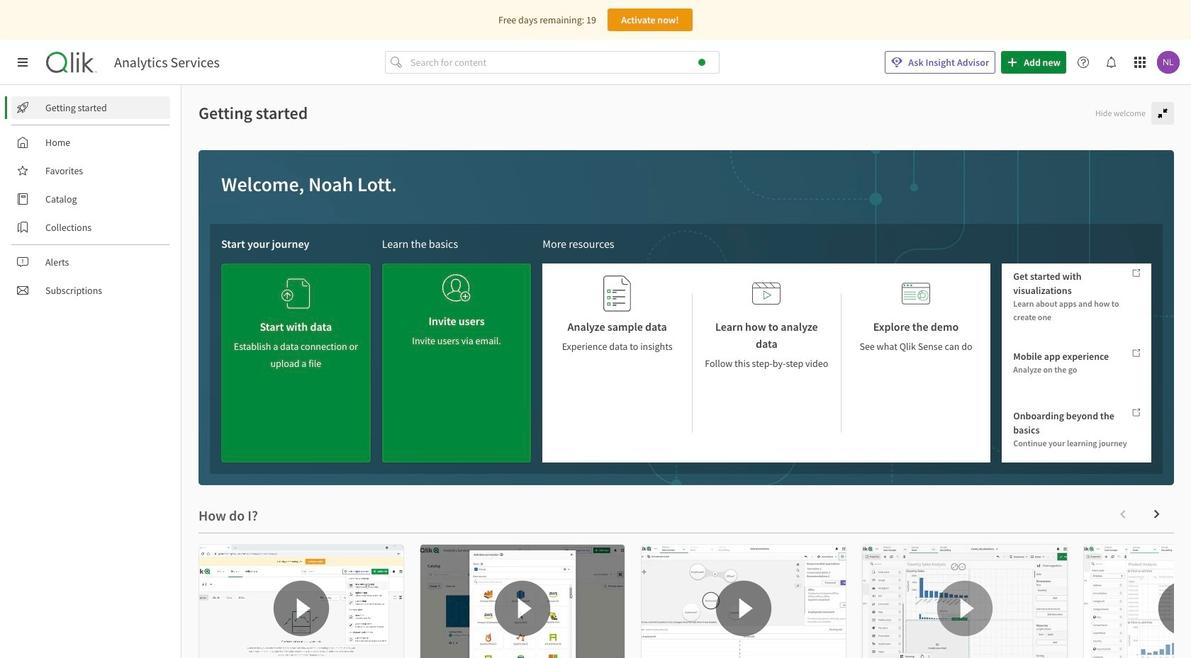 Task type: locate. For each thing, give the bounding box(es) containing it.
start with data image
[[282, 275, 310, 313]]

main content
[[182, 85, 1192, 659]]

how do i define data associations? image
[[642, 545, 846, 659]]

how do i create an app? image
[[199, 545, 404, 659]]

navigation pane element
[[0, 91, 181, 308]]

analyze sample data image
[[603, 275, 632, 313]]

home badge image
[[699, 59, 706, 66]]



Task type: vqa. For each thing, say whether or not it's contained in the screenshot.
4th menu item from the bottom of the page
no



Task type: describe. For each thing, give the bounding box(es) containing it.
how do i load data into an app? image
[[421, 545, 625, 659]]

hide welcome image
[[1157, 108, 1169, 119]]

noah lott image
[[1157, 51, 1180, 74]]

invite users image
[[443, 270, 471, 307]]

explore the demo image
[[902, 275, 931, 313]]

analytics services element
[[114, 54, 220, 71]]

close sidebar menu image
[[17, 57, 28, 68]]

learn how to analyze data image
[[753, 275, 781, 313]]

how do i create a visualization? image
[[863, 545, 1067, 659]]

Search for content text field
[[408, 51, 720, 74]]



